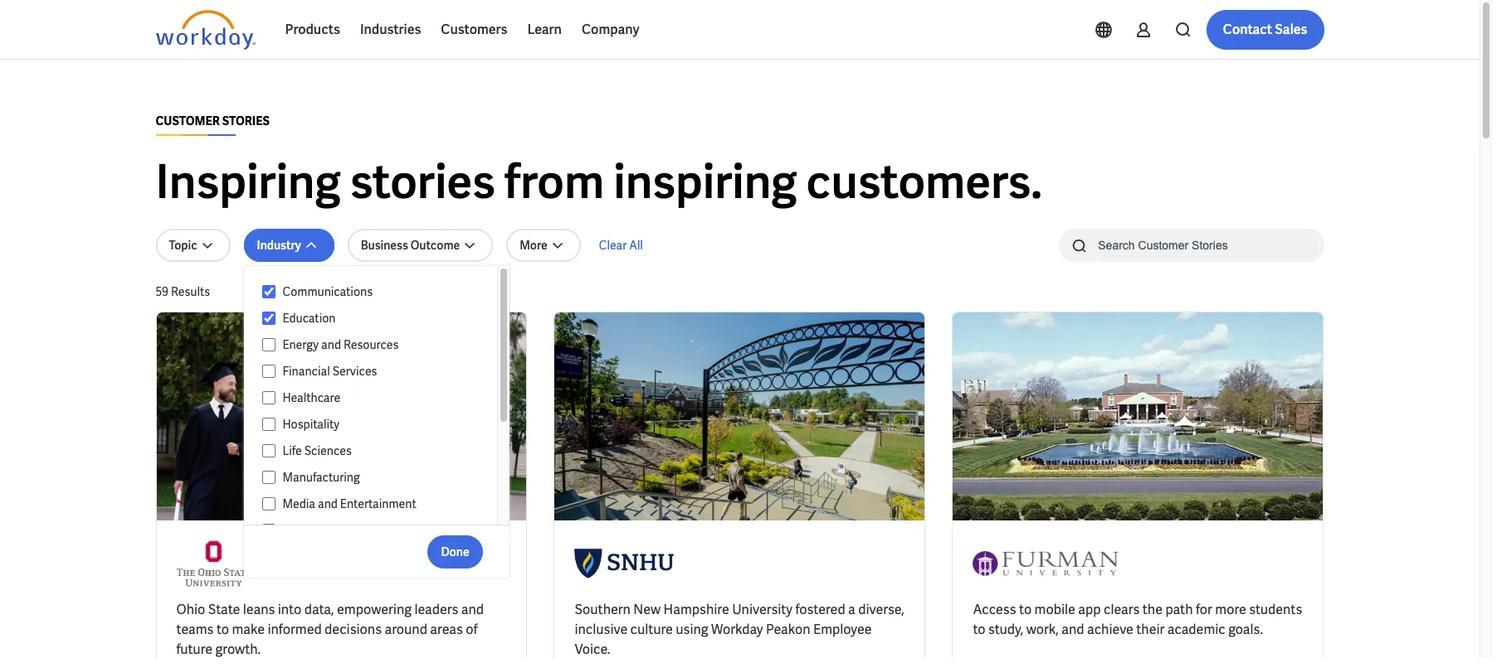 Task type: locate. For each thing, give the bounding box(es) containing it.
new
[[633, 602, 661, 619]]

data,
[[304, 602, 334, 619]]

clear all button
[[594, 229, 648, 262]]

industries button
[[350, 10, 431, 50]]

learn button
[[517, 10, 572, 50]]

energy and resources link
[[276, 335, 481, 355]]

to down state
[[216, 622, 229, 639]]

None checkbox
[[262, 311, 276, 326], [262, 391, 276, 406], [262, 417, 276, 432], [262, 497, 276, 512], [262, 311, 276, 326], [262, 391, 276, 406], [262, 417, 276, 432], [262, 497, 276, 512]]

to down 'access'
[[973, 622, 985, 639]]

hampshire
[[663, 602, 729, 619]]

areas
[[430, 622, 463, 639]]

financial services link
[[276, 362, 481, 382]]

topic button
[[156, 229, 230, 262]]

access to mobile app clears the path for more students to study, work, and achieve their academic goals.
[[973, 602, 1302, 639]]

diverse,
[[858, 602, 904, 619]]

achieve
[[1087, 622, 1133, 639]]

southern
[[575, 602, 631, 619]]

more
[[1215, 602, 1246, 619]]

clears
[[1104, 602, 1140, 619]]

services
[[333, 364, 377, 379]]

products button
[[275, 10, 350, 50]]

industries
[[360, 21, 421, 38]]

stories
[[222, 114, 270, 129]]

company
[[582, 21, 639, 38]]

products
[[285, 21, 340, 38]]

nonprofit
[[282, 524, 333, 539]]

clear all
[[599, 238, 643, 253]]

stories
[[350, 152, 495, 212]]

contact sales
[[1223, 21, 1307, 38]]

customers.
[[806, 152, 1042, 212]]

education
[[282, 311, 336, 326]]

hospitality
[[282, 417, 339, 432]]

all
[[629, 238, 643, 253]]

healthcare
[[282, 391, 340, 406]]

and up of
[[461, 602, 484, 619]]

access
[[973, 602, 1016, 619]]

clear
[[599, 238, 627, 253]]

None checkbox
[[262, 285, 276, 300], [262, 338, 276, 353], [262, 364, 276, 379], [262, 444, 276, 459], [262, 471, 276, 485], [262, 524, 276, 539], [262, 285, 276, 300], [262, 338, 276, 353], [262, 364, 276, 379], [262, 444, 276, 459], [262, 471, 276, 485], [262, 524, 276, 539]]

2 horizontal spatial to
[[1019, 602, 1032, 619]]

and down manufacturing on the bottom of page
[[318, 497, 338, 512]]

a
[[848, 602, 855, 619]]

university
[[732, 602, 793, 619]]

of
[[466, 622, 478, 639]]

resources
[[344, 338, 399, 353]]

into
[[278, 602, 301, 619]]

state
[[208, 602, 240, 619]]

using
[[676, 622, 708, 639]]

Search Customer Stories text field
[[1088, 231, 1292, 260]]

and
[[321, 338, 341, 353], [318, 497, 338, 512], [461, 602, 484, 619], [1062, 622, 1084, 639]]

and down app
[[1062, 622, 1084, 639]]

employee
[[813, 622, 872, 639]]

customer stories
[[156, 114, 270, 129]]

study,
[[988, 622, 1023, 639]]

the ohio state university image
[[176, 541, 251, 588]]

ohio state leans into data, empowering leaders and teams to make informed decisions around areas of future growth.
[[176, 602, 484, 659]]

outcome
[[411, 238, 460, 253]]

teams
[[176, 622, 214, 639]]

their
[[1136, 622, 1165, 639]]

leans
[[243, 602, 275, 619]]

make
[[232, 622, 265, 639]]

goals.
[[1228, 622, 1263, 639]]

to
[[1019, 602, 1032, 619], [216, 622, 229, 639], [973, 622, 985, 639]]

nonprofit link
[[276, 521, 481, 541]]

results
[[171, 285, 210, 300]]

manufacturing
[[282, 471, 360, 485]]

0 horizontal spatial to
[[216, 622, 229, 639]]

manufacturing link
[[276, 468, 481, 488]]

leaders
[[414, 602, 458, 619]]

from
[[504, 152, 604, 212]]

students
[[1249, 602, 1302, 619]]

to up work,
[[1019, 602, 1032, 619]]

more
[[520, 238, 548, 253]]

inspiring stories from inspiring customers.
[[156, 152, 1042, 212]]

and inside access to mobile app clears the path for more students to study, work, and achieve their academic goals.
[[1062, 622, 1084, 639]]

learn
[[527, 21, 562, 38]]

healthcare link
[[276, 388, 481, 408]]



Task type: vqa. For each thing, say whether or not it's contained in the screenshot.
Industry
yes



Task type: describe. For each thing, give the bounding box(es) containing it.
company button
[[572, 10, 649, 50]]

sciences
[[304, 444, 352, 459]]

59 results
[[156, 285, 210, 300]]

education link
[[276, 309, 481, 329]]

southern new hampshire university fostered a diverse, inclusive culture using workday peakon employee voice.
[[575, 602, 904, 659]]

inspiring
[[156, 152, 341, 212]]

informed
[[268, 622, 322, 639]]

to inside ohio state leans into data, empowering leaders and teams to make informed decisions around areas of future growth.
[[216, 622, 229, 639]]

go to the homepage image
[[156, 10, 255, 50]]

mobile
[[1034, 602, 1075, 619]]

business
[[361, 238, 408, 253]]

financial services
[[282, 364, 377, 379]]

contact
[[1223, 21, 1272, 38]]

more button
[[506, 229, 581, 262]]

financial
[[282, 364, 330, 379]]

and inside ohio state leans into data, empowering leaders and teams to make informed decisions around areas of future growth.
[[461, 602, 484, 619]]

topic
[[169, 238, 197, 253]]

voice.
[[575, 641, 610, 659]]

empowering
[[337, 602, 412, 619]]

ohio
[[176, 602, 205, 619]]

business outcome
[[361, 238, 460, 253]]

inclusive
[[575, 622, 628, 639]]

energy and resources
[[282, 338, 399, 353]]

hospitality link
[[276, 415, 481, 435]]

path
[[1165, 602, 1193, 619]]

industry button
[[244, 229, 334, 262]]

customers
[[441, 21, 507, 38]]

culture
[[630, 622, 673, 639]]

59
[[156, 285, 168, 300]]

southern new hampshire university image
[[575, 541, 674, 588]]

inspiring
[[613, 152, 797, 212]]

media
[[282, 497, 315, 512]]

workday
[[711, 622, 763, 639]]

growth.
[[215, 641, 261, 659]]

life
[[282, 444, 302, 459]]

furman university image
[[973, 541, 1119, 588]]

industry
[[257, 238, 301, 253]]

the
[[1143, 602, 1163, 619]]

peakon
[[766, 622, 810, 639]]

for
[[1196, 602, 1212, 619]]

entertainment
[[340, 497, 416, 512]]

and up financial services
[[321, 338, 341, 353]]

fostered
[[795, 602, 845, 619]]

sales
[[1275, 21, 1307, 38]]

media and entertainment link
[[276, 495, 481, 515]]

customer
[[156, 114, 220, 129]]

work,
[[1026, 622, 1059, 639]]

contact sales link
[[1206, 10, 1324, 50]]

decisions
[[325, 622, 382, 639]]

communications
[[282, 285, 373, 300]]

media and entertainment
[[282, 497, 416, 512]]

academic
[[1167, 622, 1225, 639]]

done button
[[428, 536, 483, 569]]

energy
[[282, 338, 319, 353]]

1 horizontal spatial to
[[973, 622, 985, 639]]

future
[[176, 641, 212, 659]]

customers button
[[431, 10, 517, 50]]

business outcome button
[[347, 229, 493, 262]]

done
[[441, 545, 469, 560]]

life sciences link
[[276, 441, 481, 461]]

around
[[385, 622, 427, 639]]



